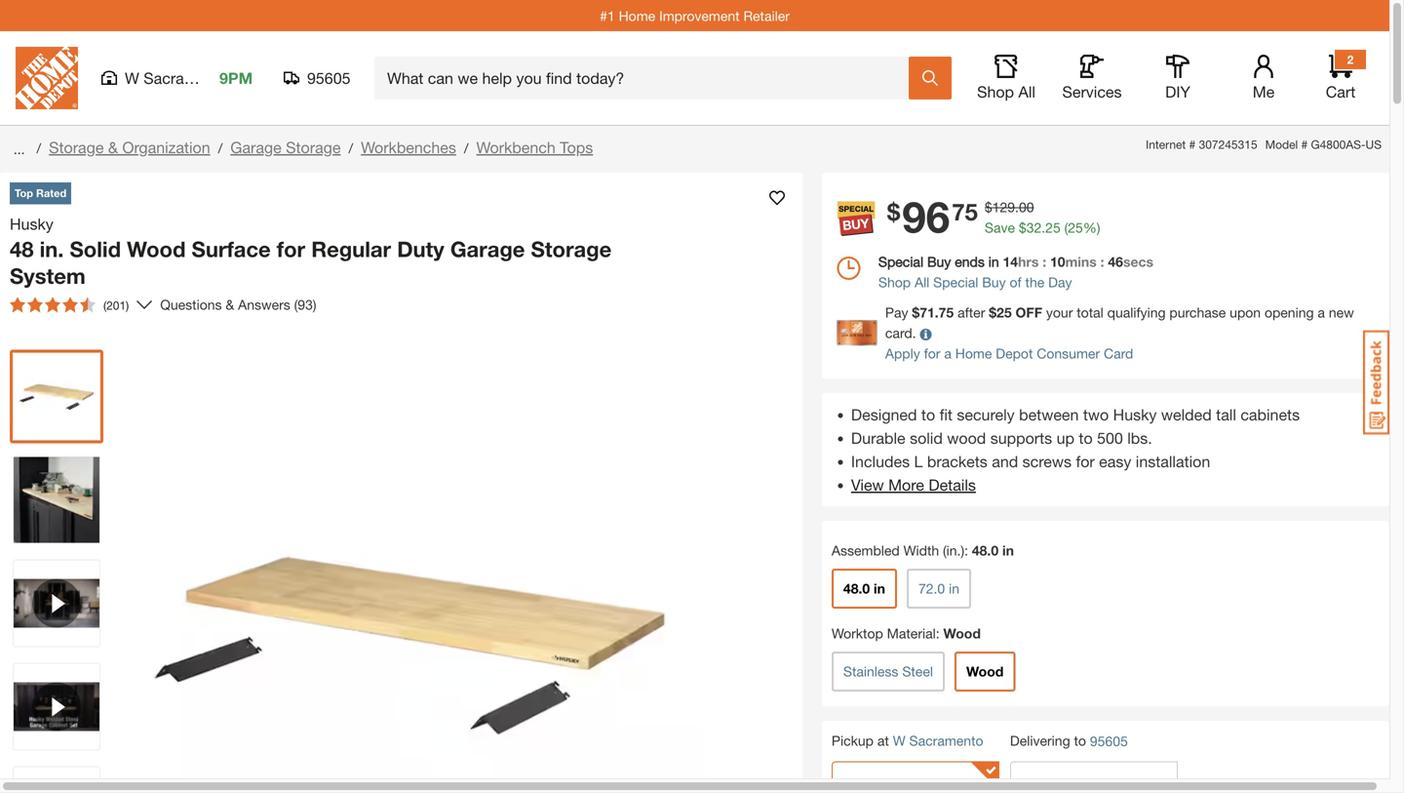 Task type: vqa. For each thing, say whether or not it's contained in the screenshot.
160
no



Task type: locate. For each thing, give the bounding box(es) containing it.
husky inside husky 48 in. solid wood surface for regular duty garage storage system
[[10, 215, 53, 233]]

1 vertical spatial garage
[[451, 236, 525, 262]]

services button
[[1061, 55, 1124, 101]]

wood up the wood button
[[944, 625, 981, 641]]

all left services
[[1019, 82, 1036, 101]]

72.0
[[919, 580, 946, 596]]

2 vertical spatial for
[[1076, 452, 1095, 471]]

1 horizontal spatial w
[[893, 733, 906, 749]]

in left 14
[[989, 254, 1000, 270]]

0 vertical spatial sacramento
[[144, 69, 228, 87]]

5983196664001 image
[[14, 767, 100, 793]]

0 vertical spatial &
[[108, 138, 118, 157]]

0 vertical spatial shop
[[978, 82, 1015, 101]]

$ right pay
[[913, 304, 920, 320]]

0 vertical spatial for
[[277, 236, 305, 262]]

wood
[[127, 236, 186, 262], [944, 625, 981, 641], [967, 663, 1004, 679]]

0 horizontal spatial 48.0
[[844, 580, 870, 596]]

husky up 48
[[10, 215, 53, 233]]

(
[[1065, 219, 1068, 236]]

tops
[[560, 138, 593, 157]]

307245315
[[1199, 138, 1258, 151]]

me
[[1253, 82, 1275, 101]]

garage down 9pm
[[230, 138, 282, 157]]

1 vertical spatial w
[[893, 733, 906, 749]]

0 horizontal spatial husky
[[10, 215, 53, 233]]

for
[[277, 236, 305, 262], [924, 345, 941, 361], [1076, 452, 1095, 471]]

1 vertical spatial for
[[924, 345, 941, 361]]

up
[[1057, 429, 1075, 447]]

special buy ends in 14 hrs : 10 mins : 46 secs shop all special buy of the day
[[879, 254, 1154, 290]]

garage inside ... / storage & organization / garage storage / workbenches / workbench tops
[[230, 138, 282, 157]]

us
[[1366, 138, 1382, 151]]

shop all button
[[976, 55, 1038, 101]]

depot
[[996, 345, 1033, 361]]

details
[[929, 475, 976, 494]]

securely
[[957, 405, 1015, 424]]

0 horizontal spatial shop
[[879, 274, 911, 290]]

1 vertical spatial &
[[226, 297, 234, 313]]

home right #1 at the left of the page
[[619, 8, 656, 24]]

top rated
[[15, 187, 66, 199]]

95605 up ... / storage & organization / garage storage / workbenches / workbench tops
[[307, 69, 351, 87]]

1 horizontal spatial a
[[1318, 304, 1326, 320]]

&
[[108, 138, 118, 157], [226, 297, 234, 313]]

all inside special buy ends in 14 hrs : 10 mins : 46 secs shop all special buy of the day
[[915, 274, 930, 290]]

1 horizontal spatial 25
[[1046, 219, 1061, 236]]

special
[[879, 254, 924, 270], [934, 274, 979, 290]]

sacramento up organization
[[144, 69, 228, 87]]

2
[[1348, 53, 1354, 66]]

$ left 96
[[888, 198, 901, 225]]

wood right solid
[[127, 236, 186, 262]]

$ inside $ 96 75
[[888, 198, 901, 225]]

48.0 down assembled
[[844, 580, 870, 596]]

and
[[992, 452, 1019, 471]]

workbenches link
[[361, 138, 456, 157]]

buy left of
[[983, 274, 1006, 290]]

1 vertical spatial .
[[1042, 219, 1046, 236]]

48.0 right (in.)
[[972, 542, 999, 558]]

1 horizontal spatial special
[[934, 274, 979, 290]]

1 horizontal spatial for
[[924, 345, 941, 361]]

w
[[125, 69, 139, 87], [893, 733, 906, 749]]

& left answers
[[226, 297, 234, 313]]

#1
[[600, 8, 615, 24]]

wood inside husky 48 in. solid wood surface for regular duty garage storage system
[[127, 236, 186, 262]]

1 vertical spatial buy
[[983, 274, 1006, 290]]

0 horizontal spatial 95605
[[307, 69, 351, 87]]

the
[[1026, 274, 1045, 290]]

buy left ends
[[928, 254, 951, 270]]

# right model
[[1302, 138, 1308, 151]]

0 vertical spatial w
[[125, 69, 139, 87]]

0 horizontal spatial a
[[945, 345, 952, 361]]

1 vertical spatial 48.0
[[844, 580, 870, 596]]

48.0 in
[[844, 580, 886, 596]]

in inside special buy ends in 14 hrs : 10 mins : 46 secs shop all special buy of the day
[[989, 254, 1000, 270]]

garage
[[230, 138, 282, 157], [451, 236, 525, 262]]

1 horizontal spatial storage
[[286, 138, 341, 157]]

1 horizontal spatial 48.0
[[972, 542, 999, 558]]

2 vertical spatial to
[[1075, 733, 1087, 749]]

1 horizontal spatial sacramento
[[910, 733, 984, 749]]

for down info image
[[924, 345, 941, 361]]

0 horizontal spatial home
[[619, 8, 656, 24]]

5966556512001 image
[[14, 560, 100, 646]]

a left the new
[[1318, 304, 1326, 320]]

assembled
[[832, 542, 900, 558]]

w up storage & organization link
[[125, 69, 139, 87]]

all up 71.75
[[915, 274, 930, 290]]

1 vertical spatial husky
[[1114, 405, 1157, 424]]

l
[[915, 452, 923, 471]]

0 horizontal spatial #
[[1190, 138, 1196, 151]]

1 vertical spatial 95605
[[1091, 733, 1128, 749]]

for left easy
[[1076, 452, 1095, 471]]

0 vertical spatial .
[[1016, 199, 1019, 215]]

upon
[[1230, 304, 1261, 320]]

shop up pay
[[879, 274, 911, 290]]

1 vertical spatial shop
[[879, 274, 911, 290]]

...
[[14, 141, 25, 157]]

1 horizontal spatial buy
[[983, 274, 1006, 290]]

0 vertical spatial to
[[922, 405, 936, 424]]

pay $ 71.75 after $ 25 off
[[886, 304, 1043, 320]]

: right the width
[[965, 542, 969, 558]]

the home depot logo image
[[16, 47, 78, 109]]

workbench
[[477, 138, 556, 157]]

husky up lbs.
[[1114, 405, 1157, 424]]

w sacramento 9pm
[[125, 69, 253, 87]]

0 vertical spatial special
[[879, 254, 924, 270]]

1 vertical spatial all
[[915, 274, 930, 290]]

shop inside special buy ends in 14 hrs : 10 mins : 46 secs shop all special buy of the day
[[879, 274, 911, 290]]

95605 inside button
[[307, 69, 351, 87]]

questions & answers (93)
[[160, 297, 317, 313]]

.
[[1016, 199, 1019, 215], [1042, 219, 1046, 236]]

0 horizontal spatial w
[[125, 69, 139, 87]]

view more details link
[[852, 475, 976, 494]]

to for fit
[[922, 405, 936, 424]]

1 vertical spatial wood
[[944, 625, 981, 641]]

shop all special buy of the day link
[[837, 272, 1376, 293]]

0 vertical spatial husky
[[10, 215, 53, 233]]

in inside 72.0 in button
[[949, 580, 960, 596]]

1 horizontal spatial garage
[[451, 236, 525, 262]]

0 vertical spatial a
[[1318, 304, 1326, 320]]

(201) button
[[2, 289, 137, 320]]

5966910293001 image
[[14, 664, 100, 750]]

shop left services
[[978, 82, 1015, 101]]

1 horizontal spatial home
[[956, 345, 992, 361]]

diy button
[[1147, 55, 1210, 101]]

garage right the duty
[[451, 236, 525, 262]]

0 vertical spatial home
[[619, 8, 656, 24]]

stainless steel
[[844, 663, 934, 679]]

0 horizontal spatial garage
[[230, 138, 282, 157]]

to left the 95605 link
[[1075, 733, 1087, 749]]

1 horizontal spatial shop
[[978, 82, 1015, 101]]

0 vertical spatial garage
[[230, 138, 282, 157]]

1 horizontal spatial .
[[1042, 219, 1046, 236]]

$ 96 75
[[888, 191, 978, 242]]

new
[[1329, 304, 1355, 320]]

installation
[[1136, 452, 1211, 471]]

%)
[[1084, 219, 1101, 236]]

solid
[[70, 236, 121, 262]]

organization
[[122, 138, 210, 157]]

2 vertical spatial wood
[[967, 663, 1004, 679]]

00
[[1019, 199, 1035, 215]]

25 left 'off'
[[997, 304, 1012, 320]]

special down ends
[[934, 274, 979, 290]]

: down 72.0 in button
[[936, 625, 940, 641]]

home left depot
[[956, 345, 992, 361]]

mins
[[1066, 254, 1097, 270]]

95605 right delivering
[[1091, 733, 1128, 749]]

supports
[[991, 429, 1053, 447]]

garage storage link
[[230, 138, 341, 157]]

at
[[878, 733, 889, 749]]

questions
[[160, 297, 222, 313]]

in right 72.0
[[949, 580, 960, 596]]

home
[[619, 8, 656, 24], [956, 345, 992, 361]]

purchase
[[1170, 304, 1227, 320]]

0 horizontal spatial for
[[277, 236, 305, 262]]

for up (93) at left
[[277, 236, 305, 262]]

25 up mins
[[1068, 219, 1084, 236]]

1 horizontal spatial #
[[1302, 138, 1308, 151]]

0 horizontal spatial sacramento
[[144, 69, 228, 87]]

storage
[[49, 138, 104, 157], [286, 138, 341, 157], [531, 236, 612, 262]]

0 horizontal spatial special
[[879, 254, 924, 270]]

0 horizontal spatial &
[[108, 138, 118, 157]]

72.0 in
[[919, 580, 960, 596]]

25 left (
[[1046, 219, 1061, 236]]

1 vertical spatial sacramento
[[910, 733, 984, 749]]

in
[[989, 254, 1000, 270], [1003, 542, 1014, 558], [874, 580, 886, 596], [949, 580, 960, 596]]

# right internet
[[1190, 138, 1196, 151]]

/ right ... on the top left
[[37, 140, 41, 156]]

apply for a home depot consumer card
[[886, 345, 1134, 361]]

/ left workbenches link
[[349, 140, 353, 156]]

1 vertical spatial home
[[956, 345, 992, 361]]

pickup
[[832, 733, 874, 749]]

more
[[889, 475, 925, 494]]

top
[[15, 187, 33, 199]]

0 vertical spatial 95605
[[307, 69, 351, 87]]

wood
[[948, 429, 987, 447]]

in down assembled
[[874, 580, 886, 596]]

improvement
[[660, 8, 740, 24]]

4 / from the left
[[464, 140, 469, 156]]

wood right steel on the bottom
[[967, 663, 1004, 679]]

2 horizontal spatial storage
[[531, 236, 612, 262]]

0 vertical spatial wood
[[127, 236, 186, 262]]

& left organization
[[108, 138, 118, 157]]

46
[[1109, 254, 1124, 270]]

1 horizontal spatial husky
[[1114, 405, 1157, 424]]

2 # from the left
[[1302, 138, 1308, 151]]

/ right organization
[[218, 140, 223, 156]]

1 horizontal spatial 95605
[[1091, 733, 1128, 749]]

for inside husky 48 in. solid wood surface for regular duty garage storage system
[[277, 236, 305, 262]]

to right up
[[1079, 429, 1093, 447]]

wood button
[[955, 652, 1016, 692]]

/ left workbench
[[464, 140, 469, 156]]

cart 2
[[1326, 53, 1356, 101]]

off
[[1016, 304, 1043, 320]]

$
[[888, 198, 901, 225], [985, 199, 993, 215], [1019, 219, 1027, 236], [913, 304, 920, 320], [989, 304, 997, 320]]

in inside "48.0 in" button
[[874, 580, 886, 596]]

to for 95605
[[1075, 733, 1087, 749]]

#
[[1190, 138, 1196, 151], [1302, 138, 1308, 151]]

w sacramento button
[[893, 733, 984, 749]]

garage inside husky 48 in. solid wood surface for regular duty garage storage system
[[451, 236, 525, 262]]

delivering
[[1011, 733, 1071, 749]]

: left 46
[[1101, 254, 1105, 270]]

2 horizontal spatial for
[[1076, 452, 1095, 471]]

to left the fit
[[922, 405, 936, 424]]

special up pay
[[879, 254, 924, 270]]

1 horizontal spatial all
[[1019, 82, 1036, 101]]

48.0 inside button
[[844, 580, 870, 596]]

w right at at the right of the page
[[893, 733, 906, 749]]

71.75
[[920, 304, 954, 320]]

sacramento right at at the right of the page
[[910, 733, 984, 749]]

designed to fit securely between two husky welded tall cabinets durable solid wood supports up to 500 lbs. includes l brackets and screws for easy installation view more details
[[852, 405, 1300, 494]]

0 horizontal spatial all
[[915, 274, 930, 290]]

to inside delivering to 95605
[[1075, 733, 1087, 749]]

0 vertical spatial 48.0
[[972, 542, 999, 558]]

retailer
[[744, 8, 790, 24]]

a down 71.75
[[945, 345, 952, 361]]

0 horizontal spatial buy
[[928, 254, 951, 270]]

0 vertical spatial all
[[1019, 82, 1036, 101]]



Task type: describe. For each thing, give the bounding box(es) containing it.
apply
[[886, 345, 921, 361]]

14
[[1003, 254, 1019, 270]]

lbs.
[[1128, 429, 1153, 447]]

(in.)
[[943, 542, 965, 558]]

total
[[1077, 304, 1104, 320]]

95605 inside delivering to 95605
[[1091, 733, 1128, 749]]

... button
[[10, 136, 29, 163]]

cabinets
[[1241, 405, 1300, 424]]

0 horizontal spatial 25
[[997, 304, 1012, 320]]

$ up save
[[985, 199, 993, 215]]

duty
[[397, 236, 445, 262]]

& inside ... / storage & organization / garage storage / workbenches / workbench tops
[[108, 138, 118, 157]]

screws
[[1023, 452, 1072, 471]]

129
[[993, 199, 1016, 215]]

0 vertical spatial buy
[[928, 254, 951, 270]]

72.0 in button
[[907, 569, 972, 609]]

What can we help you find today? search field
[[387, 58, 908, 99]]

pickup at w sacramento
[[832, 733, 984, 749]]

cart
[[1326, 82, 1356, 101]]

husky workbench tops g4800as us e1.1 image
[[14, 457, 100, 543]]

1 horizontal spatial &
[[226, 297, 234, 313]]

9pm
[[219, 69, 253, 87]]

material
[[887, 625, 936, 641]]

... / storage & organization / garage storage / workbenches / workbench tops
[[10, 138, 593, 157]]

internet # 307245315 model # g4800as-us
[[1146, 138, 1382, 151]]

consumer
[[1037, 345, 1100, 361]]

2 horizontal spatial 25
[[1068, 219, 1084, 236]]

me button
[[1233, 55, 1296, 101]]

husky workbench tops g4800as us 64.0 image
[[14, 354, 100, 439]]

of
[[1010, 274, 1022, 290]]

(201) link
[[2, 289, 152, 320]]

0 horizontal spatial .
[[1016, 199, 1019, 215]]

75
[[952, 198, 978, 225]]

pay
[[886, 304, 909, 320]]

all inside button
[[1019, 82, 1036, 101]]

1 vertical spatial a
[[945, 345, 952, 361]]

for inside designed to fit securely between two husky welded tall cabinets durable solid wood supports up to 500 lbs. includes l brackets and screws for easy installation view more details
[[1076, 452, 1095, 471]]

95605 link
[[1091, 731, 1128, 751]]

storage inside husky 48 in. solid wood surface for regular duty garage storage system
[[531, 236, 612, 262]]

$ down 00
[[1019, 219, 1027, 236]]

husky inside designed to fit securely between two husky welded tall cabinets durable solid wood supports up to 500 lbs. includes l brackets and screws for easy installation view more details
[[1114, 405, 1157, 424]]

wood inside button
[[967, 663, 1004, 679]]

easy
[[1100, 452, 1132, 471]]

save
[[985, 219, 1016, 236]]

ends
[[955, 254, 985, 270]]

g4800as-
[[1312, 138, 1366, 151]]

1 / from the left
[[37, 140, 41, 156]]

(201)
[[103, 299, 129, 312]]

shop all
[[978, 82, 1036, 101]]

husky link
[[10, 212, 61, 236]]

worktop material : wood
[[832, 625, 981, 641]]

includes
[[852, 452, 910, 471]]

a inside "your total qualifying purchase upon opening a new card."
[[1318, 304, 1326, 320]]

qualifying
[[1108, 304, 1166, 320]]

workbench tops link
[[477, 138, 593, 157]]

day
[[1049, 274, 1073, 290]]

info image
[[920, 329, 932, 340]]

in right (in.)
[[1003, 542, 1014, 558]]

fit
[[940, 405, 953, 424]]

after
[[958, 304, 986, 320]]

stainless
[[844, 663, 899, 679]]

96
[[903, 191, 950, 242]]

model
[[1266, 138, 1299, 151]]

welded
[[1162, 405, 1212, 424]]

between
[[1020, 405, 1079, 424]]

apply for a home depot consumer card link
[[886, 345, 1134, 361]]

assembled width (in.) : 48.0 in
[[832, 542, 1014, 558]]

95605 button
[[284, 68, 351, 88]]

in.
[[40, 236, 64, 262]]

1 # from the left
[[1190, 138, 1196, 151]]

shop inside button
[[978, 82, 1015, 101]]

system
[[10, 263, 86, 289]]

#1 home improvement retailer
[[600, 8, 790, 24]]

width
[[904, 542, 940, 558]]

3 / from the left
[[349, 140, 353, 156]]

48.0 in button
[[832, 569, 897, 609]]

designed
[[852, 405, 917, 424]]

delivering to 95605
[[1011, 733, 1128, 749]]

your
[[1047, 304, 1073, 320]]

surface
[[192, 236, 271, 262]]

durable
[[852, 429, 906, 447]]

answers
[[238, 297, 290, 313]]

(93)
[[294, 297, 317, 313]]

$ right after
[[989, 304, 997, 320]]

0 horizontal spatial storage
[[49, 138, 104, 157]]

steel
[[903, 663, 934, 679]]

: left 10
[[1043, 254, 1047, 270]]

feedback link image
[[1364, 330, 1390, 435]]

services
[[1063, 82, 1122, 101]]

1 vertical spatial to
[[1079, 429, 1093, 447]]

add to list image
[[770, 190, 785, 206]]

brackets
[[928, 452, 988, 471]]

internet
[[1146, 138, 1186, 151]]

500
[[1098, 429, 1124, 447]]

apply now image
[[837, 320, 886, 346]]

storage & organization link
[[49, 138, 210, 157]]

4.5 stars image
[[10, 297, 96, 313]]

2 / from the left
[[218, 140, 223, 156]]

1 vertical spatial special
[[934, 274, 979, 290]]

opening
[[1265, 304, 1315, 320]]

48
[[10, 236, 34, 262]]



